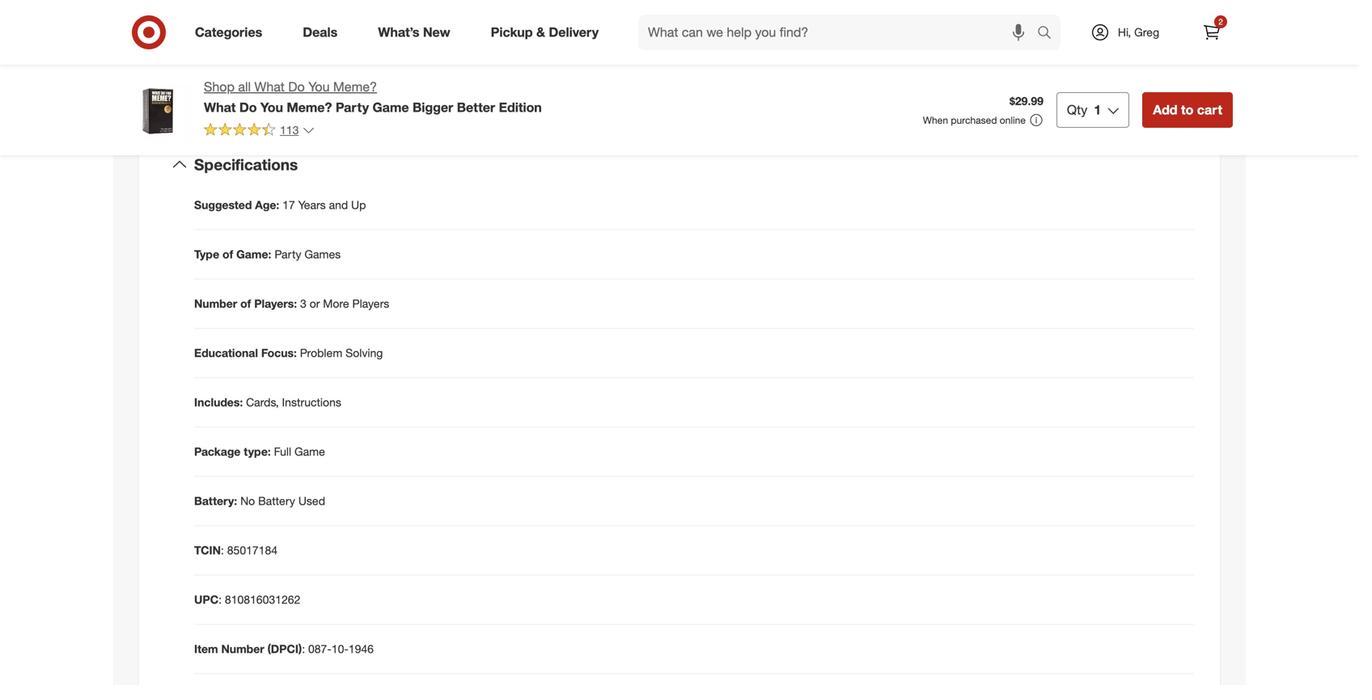 Task type: describe. For each thing, give the bounding box(es) containing it.
your inside the gather your funniest friends and family and take turns matching outrageously funny caption cards with the photo card in play each round. funniest combo wins!
[[248, 48, 270, 63]]

add to cart button
[[1142, 92, 1233, 128]]

$29.99
[[1010, 94, 1044, 108]]

new
[[423, 24, 450, 40]]

better
[[457, 99, 495, 115]]

bang
[[382, 10, 407, 24]]

0 vertical spatial for
[[410, 10, 424, 24]]

bonus
[[538, 87, 570, 101]]

full
[[274, 445, 291, 459]]

game:
[[236, 247, 271, 261]]

funny
[[604, 48, 632, 63]]

&
[[536, 24, 545, 40]]

1 horizontal spatial meme?
[[333, 79, 377, 95]]

cards
[[298, 26, 326, 40]]

specifications
[[194, 155, 298, 174]]

1 horizontal spatial the
[[436, 26, 452, 40]]

fun)
[[397, 26, 416, 40]]

educational focus: problem solving
[[194, 346, 383, 360]]

online
[[1000, 114, 1026, 126]]

and up play at the left
[[410, 48, 429, 63]]

you inside the best part? you get way more bang for your buck -- this edition features over a hundred more cards (and endless fun) for the same price as the best-selling og!
[[288, 10, 307, 24]]

best
[[233, 10, 255, 24]]

what's new
[[378, 24, 450, 40]]

up
[[351, 198, 366, 212]]

easel,
[[483, 87, 512, 101]]

or
[[310, 297, 320, 311]]

1 horizontal spatial more
[[352, 10, 378, 24]]

add
[[1153, 102, 1178, 118]]

game inside shop all what do you meme? what do you meme? party game bigger better edition
[[373, 99, 409, 115]]

price
[[486, 26, 511, 40]]

suggested
[[194, 198, 252, 212]]

What can we help you find? suggestions appear below search field
[[638, 15, 1041, 50]]

number of players: 3 or more players
[[194, 297, 389, 311]]

1 vertical spatial for
[[419, 26, 433, 40]]

2 - from the left
[[485, 10, 489, 24]]

more
[[323, 297, 349, 311]]

battery:
[[194, 494, 237, 508]]

rules
[[574, 87, 602, 101]]

(dpci)
[[267, 642, 302, 656]]

with
[[287, 65, 308, 79]]

shop
[[204, 79, 235, 95]]

part?
[[258, 10, 285, 24]]

way
[[329, 10, 349, 24]]

includes: cards, instructions
[[194, 395, 341, 410]]

75
[[360, 87, 373, 101]]

caption inside the gather your funniest friends and family and take turns matching outrageously funny caption cards with the photo card in play each round. funniest combo wins!
[[210, 65, 250, 79]]

and down funniest
[[516, 87, 535, 101]]

when
[[923, 114, 948, 126]]

0 horizontal spatial party
[[275, 247, 301, 261]]

item
[[194, 642, 218, 656]]

years
[[298, 198, 326, 212]]

qty
[[1067, 102, 1088, 118]]

pickup
[[491, 24, 533, 40]]

problem
[[300, 346, 342, 360]]

shop all what do you meme? what do you meme? party game bigger better edition
[[204, 79, 542, 115]]

combo
[[536, 65, 571, 79]]

get
[[310, 10, 326, 24]]

1 vertical spatial 1
[[1094, 102, 1101, 118]]

edition
[[499, 99, 542, 115]]

cart
[[1197, 102, 1222, 118]]

outrageously
[[536, 48, 601, 63]]

best-
[[549, 26, 575, 40]]

: for upc
[[219, 593, 222, 607]]

2 horizontal spatial you
[[308, 79, 330, 95]]

1 horizontal spatial cards,
[[324, 87, 357, 101]]

round.
[[455, 65, 487, 79]]

to
[[1181, 102, 1194, 118]]

the inside the gather your funniest friends and family and take turns matching outrageously funny caption cards with the photo card in play each round. funniest combo wins!
[[311, 65, 327, 79]]

search
[[1030, 26, 1069, 42]]

0 vertical spatial what
[[254, 79, 285, 95]]

focus:
[[261, 346, 297, 360]]

players
[[352, 297, 389, 311]]

this
[[492, 10, 510, 24]]

of for number
[[240, 297, 251, 311]]

includes: for includes: 450 caption cards, 75 photo cards, 1 sexy easel, and bonus rules
[[210, 87, 256, 101]]

solving
[[346, 346, 383, 360]]

when purchased online
[[923, 114, 1026, 126]]

a
[[620, 10, 626, 24]]

categories link
[[181, 15, 283, 50]]

3
[[300, 297, 306, 311]]

hundred
[[210, 26, 266, 40]]

age:
[[255, 198, 279, 212]]

endless
[[355, 26, 394, 40]]

deals
[[303, 24, 338, 40]]

what's
[[378, 24, 419, 40]]

type of game: party games
[[194, 247, 341, 261]]

includes: for includes: cards, instructions
[[194, 395, 243, 410]]

1 - from the left
[[480, 10, 485, 24]]

package type: full game
[[194, 445, 325, 459]]

matching
[[486, 48, 533, 63]]

categories
[[195, 24, 262, 40]]

0 horizontal spatial game
[[294, 445, 325, 459]]

your inside the best part? you get way more bang for your buck -- this edition features over a hundred more cards (and endless fun) for the same price as the best-selling og!
[[427, 10, 449, 24]]

2
[[1219, 17, 1223, 27]]

battery: no battery used
[[194, 494, 325, 508]]

0 horizontal spatial cards,
[[246, 395, 279, 410]]

educational
[[194, 346, 258, 360]]

1 vertical spatial more
[[269, 26, 295, 40]]

1 horizontal spatial caption
[[281, 87, 321, 101]]



Task type: vqa. For each thing, say whether or not it's contained in the screenshot.


Task type: locate. For each thing, give the bounding box(es) containing it.
1 horizontal spatial your
[[427, 10, 449, 24]]

1 vertical spatial your
[[248, 48, 270, 63]]

0 vertical spatial number
[[194, 297, 237, 311]]

0 vertical spatial your
[[427, 10, 449, 24]]

087-
[[308, 642, 332, 656]]

tcin : 85017184
[[194, 543, 278, 558]]

sexy
[[455, 87, 479, 101]]

0 vertical spatial :
[[221, 543, 224, 558]]

same
[[455, 26, 483, 40]]

each
[[427, 65, 452, 79]]

1 horizontal spatial photo
[[376, 87, 406, 101]]

the up "take"
[[436, 26, 452, 40]]

games
[[304, 247, 341, 261]]

2 vertical spatial :
[[302, 642, 305, 656]]

bigger
[[413, 99, 453, 115]]

cards, left 75
[[324, 87, 357, 101]]

what
[[254, 79, 285, 95], [204, 99, 236, 115]]

1 horizontal spatial party
[[336, 99, 369, 115]]

pickup & delivery link
[[477, 15, 619, 50]]

meme? up 113
[[287, 99, 332, 115]]

1 vertical spatial game
[[294, 445, 325, 459]]

funniest
[[490, 65, 533, 79]]

1 horizontal spatial 1
[[1094, 102, 1101, 118]]

type
[[194, 247, 219, 261]]

in
[[391, 65, 400, 79]]

0 vertical spatial you
[[288, 10, 307, 24]]

you down friends
[[308, 79, 330, 95]]

810816031262
[[225, 593, 300, 607]]

what down cards
[[254, 79, 285, 95]]

0 vertical spatial of
[[223, 247, 233, 261]]

card
[[363, 65, 388, 79]]

number
[[194, 297, 237, 311], [221, 642, 264, 656]]

players:
[[254, 297, 297, 311]]

photo down friends
[[330, 65, 360, 79]]

1 vertical spatial meme?
[[287, 99, 332, 115]]

(and
[[329, 26, 351, 40]]

0 horizontal spatial do
[[239, 99, 257, 115]]

1 vertical spatial number
[[221, 642, 264, 656]]

: left 85017184
[[221, 543, 224, 558]]

- left this
[[485, 10, 489, 24]]

1 vertical spatial what
[[204, 99, 236, 115]]

no
[[240, 494, 255, 508]]

play
[[403, 65, 424, 79]]

specifications button
[[152, 139, 1207, 191]]

-
[[480, 10, 485, 24], [485, 10, 489, 24]]

caption
[[210, 65, 250, 79], [281, 87, 321, 101]]

0 horizontal spatial meme?
[[287, 99, 332, 115]]

deals link
[[289, 15, 358, 50]]

tcin
[[194, 543, 221, 558]]

og!
[[611, 26, 631, 40]]

take
[[432, 48, 454, 63]]

1 vertical spatial do
[[239, 99, 257, 115]]

1 vertical spatial party
[[275, 247, 301, 261]]

photo inside the gather your funniest friends and family and take turns matching outrageously funny caption cards with the photo card in play each round. funniest combo wins!
[[330, 65, 360, 79]]

113 link
[[204, 122, 315, 141]]

hi,
[[1118, 25, 1131, 39]]

delivery
[[549, 24, 599, 40]]

of for type
[[223, 247, 233, 261]]

0 vertical spatial photo
[[330, 65, 360, 79]]

caption down with at the top
[[281, 87, 321, 101]]

includes: 450 caption cards, 75 photo cards, 1 sexy easel, and bonus rules
[[210, 87, 602, 101]]

game down in
[[373, 99, 409, 115]]

upc : 810816031262
[[194, 593, 300, 607]]

the right as
[[529, 26, 546, 40]]

funniest
[[273, 48, 314, 63]]

0 horizontal spatial 1
[[445, 87, 451, 101]]

0 vertical spatial do
[[288, 79, 305, 95]]

more
[[352, 10, 378, 24], [269, 26, 295, 40]]

photo
[[330, 65, 360, 79], [376, 87, 406, 101]]

1 vertical spatial :
[[219, 593, 222, 607]]

0 vertical spatial game
[[373, 99, 409, 115]]

the best part? you get way more bang for your buck -- this edition features over a hundred more cards (and endless fun) for the same price as the best-selling og!
[[210, 10, 631, 40]]

0 horizontal spatial you
[[260, 99, 283, 115]]

selling
[[575, 26, 608, 40]]

number right the item
[[221, 642, 264, 656]]

1 vertical spatial of
[[240, 297, 251, 311]]

0 horizontal spatial your
[[248, 48, 270, 63]]

0 horizontal spatial caption
[[210, 65, 250, 79]]

0 horizontal spatial what
[[204, 99, 236, 115]]

meme?
[[333, 79, 377, 95], [287, 99, 332, 115]]

number down "type"
[[194, 297, 237, 311]]

more down part?
[[269, 26, 295, 40]]

10-
[[332, 642, 349, 656]]

: for tcin
[[221, 543, 224, 558]]

: left 087-
[[302, 642, 305, 656]]

game right the 'full' on the left of page
[[294, 445, 325, 459]]

1 horizontal spatial you
[[288, 10, 307, 24]]

and up card
[[355, 48, 374, 63]]

0 vertical spatial more
[[352, 10, 378, 24]]

of left players:
[[240, 297, 251, 311]]

1 vertical spatial includes:
[[194, 395, 243, 410]]

0 vertical spatial includes:
[[210, 87, 256, 101]]

battery
[[258, 494, 295, 508]]

what down shop
[[204, 99, 236, 115]]

photo down in
[[376, 87, 406, 101]]

1946
[[349, 642, 374, 656]]

your up new
[[427, 10, 449, 24]]

hi, greg
[[1118, 25, 1159, 39]]

package
[[194, 445, 241, 459]]

1 vertical spatial photo
[[376, 87, 406, 101]]

caption down "gather"
[[210, 65, 250, 79]]

buck
[[452, 10, 477, 24]]

you up 113 "link"
[[260, 99, 283, 115]]

0 vertical spatial 1
[[445, 87, 451, 101]]

0 horizontal spatial more
[[269, 26, 295, 40]]

- right buck
[[480, 10, 485, 24]]

cards,
[[324, 87, 357, 101], [409, 87, 442, 101], [246, 395, 279, 410]]

party inside shop all what do you meme? what do you meme? party game bigger better edition
[[336, 99, 369, 115]]

gather
[[210, 48, 245, 63]]

cards, down play at the left
[[409, 87, 442, 101]]

cards
[[253, 65, 283, 79]]

you
[[288, 10, 307, 24], [308, 79, 330, 95], [260, 99, 283, 115]]

2 horizontal spatial cards,
[[409, 87, 442, 101]]

used
[[298, 494, 325, 508]]

17
[[282, 198, 295, 212]]

1 horizontal spatial what
[[254, 79, 285, 95]]

meme? down card
[[333, 79, 377, 95]]

friends
[[317, 48, 352, 63]]

1 right qty
[[1094, 102, 1101, 118]]

all
[[238, 79, 251, 95]]

image of what do you meme? party game bigger better edition image
[[126, 78, 191, 142]]

of right "type"
[[223, 247, 233, 261]]

0 horizontal spatial the
[[311, 65, 327, 79]]

wins!
[[575, 65, 601, 79]]

0 vertical spatial meme?
[[333, 79, 377, 95]]

the right with at the top
[[311, 65, 327, 79]]

turns
[[457, 48, 482, 63]]

0 vertical spatial caption
[[210, 65, 250, 79]]

for
[[410, 10, 424, 24], [419, 26, 433, 40]]

party
[[336, 99, 369, 115], [275, 247, 301, 261]]

includes: up package
[[194, 395, 243, 410]]

1 horizontal spatial game
[[373, 99, 409, 115]]

party down card
[[336, 99, 369, 115]]

your
[[427, 10, 449, 24], [248, 48, 270, 63]]

qty 1
[[1067, 102, 1101, 118]]

party right game: on the top of page
[[275, 247, 301, 261]]

1 horizontal spatial do
[[288, 79, 305, 95]]

1 horizontal spatial of
[[240, 297, 251, 311]]

0 vertical spatial party
[[336, 99, 369, 115]]

type:
[[244, 445, 271, 459]]

: left 810816031262
[[219, 593, 222, 607]]

add to cart
[[1153, 102, 1222, 118]]

cards, left the 'instructions'
[[246, 395, 279, 410]]

for up what's new
[[410, 10, 424, 24]]

do down all
[[239, 99, 257, 115]]

instructions
[[282, 395, 341, 410]]

the
[[210, 10, 229, 24]]

do down with at the top
[[288, 79, 305, 95]]

over
[[595, 10, 617, 24]]

more up 'endless'
[[352, 10, 378, 24]]

includes:
[[210, 87, 256, 101], [194, 395, 243, 410]]

1 left sexy
[[445, 87, 451, 101]]

family
[[377, 48, 407, 63]]

pickup & delivery
[[491, 24, 599, 40]]

item number (dpci) : 087-10-1946
[[194, 642, 374, 656]]

0 horizontal spatial photo
[[330, 65, 360, 79]]

0 horizontal spatial of
[[223, 247, 233, 261]]

1 vertical spatial caption
[[281, 87, 321, 101]]

the
[[436, 26, 452, 40], [529, 26, 546, 40], [311, 65, 327, 79]]

gather your funniest friends and family and take turns matching outrageously funny caption cards with the photo card in play each round. funniest combo wins!
[[210, 48, 632, 79]]

2 vertical spatial you
[[260, 99, 283, 115]]

and left up
[[329, 198, 348, 212]]

1 vertical spatial you
[[308, 79, 330, 95]]

includes: left 450
[[210, 87, 256, 101]]

you left get
[[288, 10, 307, 24]]

2 horizontal spatial the
[[529, 26, 546, 40]]

for right fun)
[[419, 26, 433, 40]]

your up cards
[[248, 48, 270, 63]]



